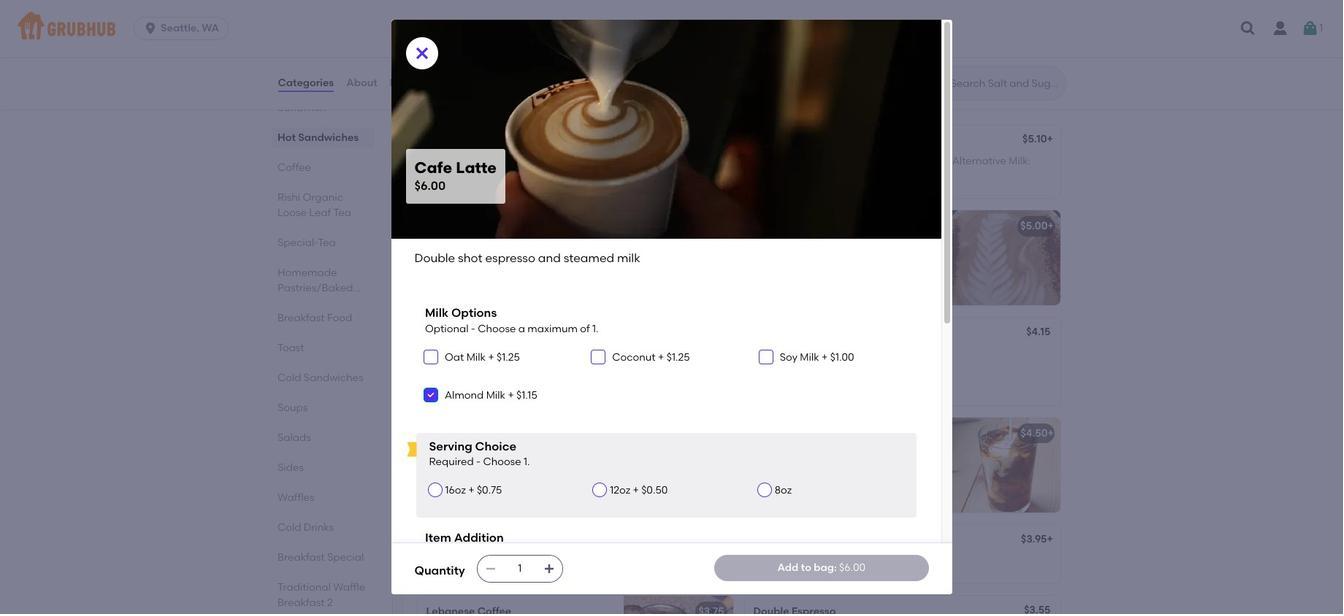 Task type: locate. For each thing, give the bounding box(es) containing it.
- inside serving choice required - choose 1.
[[476, 456, 481, 468]]

and
[[625, 32, 645, 44], [534, 241, 554, 253], [538, 251, 561, 265], [800, 256, 819, 268], [861, 555, 881, 568]]

coconut, down white
[[426, 170, 472, 182]]

hemp, inside (seasonal). hot available in 8, 12, & 16 oz  alternative milk: almond, coconut, hemp, oat & soy
[[846, 170, 879, 182]]

svg image for coconut
[[594, 353, 603, 362]]

0 vertical spatial syrups
[[426, 348, 459, 361]]

double down the cortado
[[426, 448, 462, 460]]

traditional up soy milk + $1.00
[[754, 328, 808, 340]]

0 horizontal spatial milks:
[[426, 378, 453, 390]]

$5.15 +
[[696, 133, 726, 145]]

double down traditional macchiato
[[754, 348, 789, 361]]

2 horizontal spatial alternative
[[953, 155, 1007, 167]]

hemp, inside syrups made in house: almond, caramel, cardamom, mocha & vanilla.                       hot available in 8, 12, & 16 oz                                             alternative milks: almond, coconut, hemp, oat & soy
[[548, 378, 581, 390]]

with inside marinated chicken breast wrapped in pita bread with our homemade hummus, lettuce, tomatoes and artichoke.
[[669, 17, 690, 29]]

1 vertical spatial milk.
[[665, 448, 687, 460]]

1 horizontal spatial 1.
[[593, 323, 599, 335]]

4 breakfast from the top
[[277, 597, 325, 609]]

milk options optional - choose a maximum of 1.
[[425, 306, 599, 335]]

2 breakfast from the top
[[277, 312, 325, 324]]

1 horizontal spatial coffee
[[415, 90, 467, 109]]

0 horizontal spatial coconut,
[[426, 170, 472, 182]]

double for americano
[[754, 555, 789, 568]]

water
[[902, 555, 931, 568]]

$1.00
[[831, 352, 855, 364]]

svg image
[[1240, 20, 1258, 37], [1303, 20, 1320, 37], [143, 21, 158, 36], [413, 45, 431, 62], [594, 353, 603, 362], [762, 353, 771, 362], [427, 391, 436, 399]]

0 horizontal spatial syrups
[[426, 348, 459, 361]]

oz for hot available in 8, 12, & 16 oz  alternative milks: almond, coconut, hemp, oat & soy
[[554, 155, 565, 167]]

2 horizontal spatial hemp,
[[846, 170, 879, 182]]

sandwich
[[277, 102, 326, 114]]

svg image for soy milk
[[762, 353, 771, 362]]

2 vertical spatial with
[[510, 448, 531, 460]]

pastries/baked
[[277, 282, 353, 294]]

house: inside syrups made in house: almond, caramel, cardamom, mocha & vanilla.                       hot available in 8, 12, & 16 oz                                             alternative milks: almond, coconut, hemp, oat & soy
[[505, 348, 537, 361]]

0 vertical spatial made
[[462, 348, 491, 361]]

coffee down reviews at the top
[[415, 90, 467, 109]]

8,
[[506, 155, 515, 167], [891, 155, 900, 167], [591, 363, 600, 376], [506, 555, 515, 568]]

oat down homemade peppermint mocha
[[882, 170, 901, 182]]

addition
[[454, 531, 504, 545]]

breast
[[521, 17, 553, 29]]

$1.25 down a
[[497, 352, 520, 364]]

12,
[[517, 155, 529, 167], [902, 155, 914, 167], [602, 363, 614, 376], [839, 448, 851, 460], [517, 555, 529, 568]]

0 horizontal spatial alternative
[[568, 155, 622, 167]]

1 vertical spatial choose
[[483, 456, 521, 468]]

oz inside cold available in 12, 16, & 20 oz syrups made in house: almond, caramel, cardamom, mocha & vanilla
[[893, 448, 904, 460]]

0 vertical spatial caramel,
[[584, 348, 630, 361]]

almond
[[445, 389, 484, 402]]

macchiato
[[811, 328, 865, 340]]

0 vertical spatial -
[[471, 323, 476, 335]]

organic
[[303, 191, 343, 204]]

cold down cold brew
[[754, 448, 777, 460]]

0 vertical spatial homemade
[[754, 134, 813, 147]]

double down cafe latte $6.00
[[426, 241, 462, 253]]

sandwiches down sandwich
[[298, 132, 359, 144]]

sandwiches for cold sandwiches
[[303, 372, 363, 384]]

0 horizontal spatial $1.25
[[497, 352, 520, 364]]

1 vertical spatial with
[[838, 348, 858, 361]]

oz
[[554, 155, 565, 167], [939, 155, 950, 167], [639, 363, 650, 376], [893, 448, 904, 460], [554, 555, 565, 568]]

milks:
[[624, 155, 651, 167], [426, 378, 453, 390]]

0 horizontal spatial cardamom,
[[632, 348, 693, 361]]

with up artichoke.
[[669, 17, 690, 29]]

0 horizontal spatial coffee
[[277, 161, 311, 174]]

breakfast inside homemade pastries/baked goods breakfast food
[[277, 312, 325, 324]]

milk up the optional
[[425, 306, 449, 320]]

homemade inside homemade mocha sauce, double espresso and steamed milk.
[[754, 241, 813, 253]]

svg image down the optional
[[427, 353, 436, 362]]

1 horizontal spatial $1.25
[[667, 352, 690, 364]]

double
[[888, 241, 923, 253]]

0 vertical spatial $6.00
[[415, 179, 446, 193]]

made up the 8oz
[[789, 463, 819, 475]]

oat milk + $1.25
[[445, 352, 520, 364]]

syrups up the 8oz
[[754, 463, 787, 475]]

americano
[[754, 535, 809, 547]]

homemade
[[754, 134, 813, 147], [754, 241, 813, 253], [277, 267, 337, 279]]

choose
[[478, 323, 516, 335], [483, 456, 521, 468]]

8, inside (seasonal). hot available in 8, 12, & 16 oz  alternative milk: almond, coconut, hemp, oat & soy
[[891, 155, 900, 167]]

of right maximum
[[580, 323, 590, 335]]

white mocha
[[426, 134, 493, 147]]

+ for $4.85
[[721, 220, 727, 233]]

cold left the brew
[[754, 427, 778, 440]]

cold inside cold available in 12, 16, & 20 oz syrups made in house: almond, caramel, cardamom, mocha & vanilla
[[754, 448, 777, 460]]

soy inside (seasonal). hot available in 8, 12, & 16 oz  alternative milk: almond, coconut, hemp, oat & soy
[[913, 170, 931, 182]]

$6.00 right bag:
[[840, 562, 866, 574]]

homemade up 'pastries/baked'
[[277, 267, 337, 279]]

cardamom, inside cold available in 12, 16, & 20 oz syrups made in house: almond, caramel, cardamom, mocha & vanilla
[[803, 477, 863, 490]]

1 vertical spatial caramel,
[[754, 477, 800, 490]]

coconut, inside syrups made in house: almond, caramel, cardamom, mocha & vanilla.                       hot available in 8, 12, & 16 oz                                             alternative milks: almond, coconut, hemp, oat & soy
[[499, 378, 545, 390]]

2 vertical spatial homemade
[[277, 267, 337, 279]]

0 horizontal spatial of
[[580, 323, 590, 335]]

available for chocolate
[[447, 555, 493, 568]]

2 horizontal spatial milk
[[902, 348, 923, 361]]

a
[[519, 323, 525, 335]]

12, inside syrups made in house: almond, caramel, cardamom, mocha & vanilla.                       hot available in 8, 12, & 16 oz                                             alternative milks: almond, coconut, hemp, oat & soy
[[602, 363, 614, 376]]

0 horizontal spatial house:
[[505, 348, 537, 361]]

1 horizontal spatial house:
[[832, 463, 864, 475]]

coconut,
[[426, 170, 472, 182], [798, 170, 844, 182], [499, 378, 545, 390]]

soups
[[277, 402, 308, 414]]

svg image right 'input item quantity' 'number field'
[[543, 563, 555, 575]]

homemade peppermint mocha
[[754, 134, 911, 147]]

available down the brew
[[780, 448, 826, 460]]

$1.25
[[497, 352, 520, 364], [667, 352, 690, 364]]

1 vertical spatial house:
[[832, 463, 864, 475]]

cold sandwiches
[[277, 372, 363, 384]]

sandwiches
[[298, 132, 359, 144], [303, 372, 363, 384]]

0 vertical spatial of
[[580, 323, 590, 335]]

0 vertical spatial milk.
[[868, 256, 891, 268]]

traditional for traditional macchiato
[[754, 328, 808, 340]]

svg image inside 1 button
[[1303, 20, 1320, 37]]

choice
[[475, 440, 517, 453]]

1.
[[593, 323, 599, 335], [524, 456, 530, 468]]

breakfast up sandwich
[[277, 86, 325, 99]]

svg image
[[427, 353, 436, 362], [485, 563, 497, 575], [543, 563, 555, 575]]

(seasonal).
[[754, 155, 809, 167]]

hemp, inside the hot available in 8, 12, & 16 oz  alternative milks: almond, coconut, hemp, oat & soy
[[475, 170, 508, 182]]

1 breakfast from the top
[[277, 86, 325, 99]]

hemp, right $1.15 in the bottom of the page
[[548, 378, 581, 390]]

milk. inside homemade mocha sauce, double espresso and steamed milk.
[[868, 256, 891, 268]]

0 horizontal spatial with
[[510, 448, 531, 460]]

hot
[[277, 132, 295, 144], [426, 155, 444, 167], [812, 155, 829, 167], [511, 363, 529, 376], [426, 535, 445, 547], [426, 555, 444, 568]]

house: down 16,
[[832, 463, 864, 475]]

hemp,
[[475, 170, 508, 182], [846, 170, 879, 182], [548, 378, 581, 390]]

1 horizontal spatial traditional
[[754, 328, 808, 340]]

1 horizontal spatial $6.00
[[840, 562, 866, 574]]

1 vertical spatial coffee
[[277, 161, 311, 174]]

milk. down the sauce,
[[868, 256, 891, 268]]

1 horizontal spatial alternative
[[653, 363, 707, 376]]

svg image for almond milk
[[427, 391, 436, 399]]

cold for cold brew
[[754, 427, 778, 440]]

1 vertical spatial traditional
[[277, 582, 330, 594]]

$4.85
[[694, 220, 721, 233]]

cold left drinks
[[277, 522, 301, 534]]

milk. for homemade mocha sauce, double espresso and steamed milk.
[[868, 256, 891, 268]]

shot
[[464, 241, 486, 253], [458, 251, 483, 265], [792, 555, 813, 568]]

drinks
[[303, 522, 334, 534]]

milk. up $0.50
[[665, 448, 687, 460]]

hot inside the hot available in 8, 12, & 16 oz  alternative milks: almond, coconut, hemp, oat & soy
[[426, 155, 444, 167]]

1 vertical spatial of
[[606, 448, 616, 460]]

of inside milk options optional - choose a maximum of 1.
[[580, 323, 590, 335]]

tea inside rishi organic loose leaf tea
[[333, 207, 351, 219]]

1. right maximum
[[593, 323, 599, 335]]

1 vertical spatial $6.00
[[840, 562, 866, 574]]

$6.00 down cafe
[[415, 179, 446, 193]]

choose down choice
[[483, 456, 521, 468]]

of right amount
[[606, 448, 616, 460]]

breakfast left 2
[[277, 597, 325, 609]]

categories button
[[277, 57, 335, 110]]

0 vertical spatial cardamom,
[[632, 348, 693, 361]]

$4.15 for double espresso with equal amount of steamed milk.
[[699, 426, 724, 438]]

hot down homemade peppermint mocha
[[812, 155, 829, 167]]

milk down cappuccino
[[467, 352, 486, 364]]

syrups down cappuccino
[[426, 348, 459, 361]]

lebanese coffee image
[[624, 596, 733, 615]]

oz inside the hot available in 8, 12, & 16 oz  alternative milks: almond, coconut, hemp, oat & soy
[[554, 155, 565, 167]]

breakfast down goods
[[277, 312, 325, 324]]

with down macchiato
[[838, 348, 858, 361]]

tea right leaf
[[333, 207, 351, 219]]

oz for hot available in 8, 12, & 16 oz
[[554, 555, 565, 568]]

1 vertical spatial 1.
[[524, 456, 530, 468]]

soy inside the hot available in 8, 12, & 16 oz  alternative milks: almond, coconut, hemp, oat & soy
[[542, 170, 560, 182]]

$1.25 right the coconut
[[667, 352, 690, 364]]

milks: inside the hot available in 8, 12, & 16 oz  alternative milks: almond, coconut, hemp, oat & soy
[[624, 155, 651, 167]]

svg image left 'input item quantity' 'number field'
[[485, 563, 497, 575]]

8, inside syrups made in house: almond, caramel, cardamom, mocha & vanilla.                       hot available in 8, 12, & 16 oz                                             alternative milks: almond, coconut, hemp, oat & soy
[[591, 363, 600, 376]]

1 horizontal spatial svg image
[[485, 563, 497, 575]]

0 horizontal spatial $6.00
[[415, 179, 446, 193]]

mocha
[[458, 134, 493, 147], [877, 134, 911, 147], [754, 220, 788, 233], [426, 363, 461, 376], [866, 477, 900, 490]]

- down options
[[471, 323, 476, 335]]

mocha down 20
[[866, 477, 900, 490]]

choose left a
[[478, 323, 516, 335]]

1 horizontal spatial with
[[669, 17, 690, 29]]

caramel, inside syrups made in house: almond, caramel, cardamom, mocha & vanilla.                       hot available in 8, 12, & 16 oz                                             alternative milks: almond, coconut, hemp, oat & soy
[[584, 348, 630, 361]]

1 horizontal spatial coconut,
[[499, 378, 545, 390]]

cold
[[277, 372, 301, 384], [754, 427, 778, 440], [754, 448, 777, 460], [277, 522, 301, 534]]

available up $1.15 in the bottom of the page
[[532, 363, 578, 376]]

0 vertical spatial coffee
[[415, 90, 467, 109]]

hot down white
[[426, 155, 444, 167]]

1. left the equal
[[524, 456, 530, 468]]

1 vertical spatial $4.15
[[699, 426, 724, 438]]

syrups
[[426, 348, 459, 361], [754, 463, 787, 475]]

with left the equal
[[510, 448, 531, 460]]

of
[[580, 323, 590, 335], [606, 448, 616, 460]]

bag:
[[814, 562, 837, 574]]

1 horizontal spatial milk.
[[868, 256, 891, 268]]

1 horizontal spatial $4.15
[[1027, 326, 1051, 339]]

0 vertical spatial tea
[[333, 207, 351, 219]]

(seasonal). hot available in 8, 12, & 16 oz  alternative milk: almond, coconut, hemp, oat & soy
[[754, 155, 1031, 182]]

1 horizontal spatial hemp,
[[548, 378, 581, 390]]

tea down leaf
[[318, 237, 336, 249]]

available inside cold available in 12, 16, & 20 oz syrups made in house: almond, caramel, cardamom, mocha & vanilla
[[780, 448, 826, 460]]

12, inside the hot available in 8, 12, & 16 oz  alternative milks: almond, coconut, hemp, oat & soy
[[517, 155, 529, 167]]

breakfast down cold drinks
[[277, 552, 325, 564]]

coffee
[[415, 90, 467, 109], [277, 161, 311, 174]]

sides
[[277, 462, 304, 474]]

1 vertical spatial milks:
[[426, 378, 453, 390]]

milk down traditional macchiato
[[800, 352, 820, 364]]

1 vertical spatial homemade
[[754, 241, 813, 253]]

maximum
[[528, 323, 578, 335]]

homemade up (seasonal).
[[754, 134, 813, 147]]

hot inside syrups made in house: almond, caramel, cardamom, mocha & vanilla.                       hot available in 8, 12, & 16 oz                                             alternative milks: almond, coconut, hemp, oat & soy
[[511, 363, 529, 376]]

hemp, down peppermint
[[846, 170, 879, 182]]

available inside the hot available in 8, 12, & 16 oz  alternative milks: almond, coconut, hemp, oat & soy
[[447, 155, 493, 167]]

hot up quantity
[[426, 535, 445, 547]]

0 horizontal spatial made
[[462, 348, 491, 361]]

available down chocolate
[[447, 555, 493, 568]]

0 horizontal spatial hemp,
[[475, 170, 508, 182]]

1 horizontal spatial caramel,
[[754, 477, 800, 490]]

0 vertical spatial house:
[[505, 348, 537, 361]]

1 vertical spatial syrups
[[754, 463, 787, 475]]

caramel,
[[584, 348, 630, 361], [754, 477, 800, 490]]

oat right latte
[[510, 170, 529, 182]]

milk for almond milk + $1.15
[[486, 389, 506, 402]]

0 horizontal spatial 1.
[[524, 456, 530, 468]]

double down americano
[[754, 555, 789, 568]]

choose inside serving choice required - choose 1.
[[483, 456, 521, 468]]

0 vertical spatial 1.
[[593, 323, 599, 335]]

mocha up almond
[[426, 363, 461, 376]]

0 vertical spatial sandwiches
[[298, 132, 359, 144]]

$6.00 inside cafe latte $6.00
[[415, 179, 446, 193]]

16
[[542, 155, 552, 167], [927, 155, 937, 167], [627, 363, 637, 376], [542, 555, 552, 568]]

traditional inside traditional waffle breakfast 2
[[277, 582, 330, 594]]

0 horizontal spatial traditional
[[277, 582, 330, 594]]

rishi
[[277, 191, 300, 204]]

0 horizontal spatial caramel,
[[584, 348, 630, 361]]

cold down toast
[[277, 372, 301, 384]]

coffee up 'rishi'
[[277, 161, 311, 174]]

available
[[447, 155, 493, 167], [832, 155, 878, 167], [532, 363, 578, 376], [780, 448, 826, 460], [447, 555, 493, 568]]

hemp, down white mocha
[[475, 170, 508, 182]]

hot down item
[[426, 555, 444, 568]]

coconut, inside the hot available in 8, 12, & 16 oz  alternative milks: almond, coconut, hemp, oat & soy
[[426, 170, 472, 182]]

1 vertical spatial tea
[[318, 237, 336, 249]]

0 horizontal spatial -
[[471, 323, 476, 335]]

12, inside cold available in 12, 16, & 20 oz syrups made in house: almond, caramel, cardamom, mocha & vanilla
[[839, 448, 851, 460]]

in
[[603, 17, 612, 29], [495, 155, 504, 167], [880, 155, 889, 167], [494, 348, 502, 361], [580, 363, 589, 376], [828, 448, 837, 460], [821, 463, 830, 475], [495, 555, 504, 568]]

0 vertical spatial choose
[[478, 323, 516, 335]]

item
[[425, 531, 451, 545]]

made inside syrups made in house: almond, caramel, cardamom, mocha & vanilla.                       hot available in 8, 12, & 16 oz                                             alternative milks: almond, coconut, hemp, oat & soy
[[462, 348, 491, 361]]

almond milk + $1.15
[[445, 389, 538, 402]]

- inside milk options optional - choose a maximum of 1.
[[471, 323, 476, 335]]

hot up $1.15 in the bottom of the page
[[511, 363, 529, 376]]

svg image for seattle, wa
[[143, 21, 158, 36]]

in inside the hot available in 8, 12, & 16 oz  alternative milks: almond, coconut, hemp, oat & soy
[[495, 155, 504, 167]]

in inside marinated chicken breast wrapped in pita bread with our homemade hummus, lettuce, tomatoes and artichoke.
[[603, 17, 612, 29]]

1 horizontal spatial syrups
[[754, 463, 787, 475]]

traditional waffle breakfast 2
[[277, 582, 365, 609]]

wrapped
[[556, 17, 601, 29]]

coconut, down vanilla.
[[499, 378, 545, 390]]

homemade for homemade mocha sauce, double espresso and steamed milk.
[[754, 241, 813, 253]]

alternative
[[568, 155, 622, 167], [953, 155, 1007, 167], [653, 363, 707, 376]]

almond, inside cold available in 12, 16, & 20 oz syrups made in house: almond, caramel, cardamom, mocha & vanilla
[[867, 463, 908, 475]]

sandwiches up 'soups'
[[303, 372, 363, 384]]

homemade pastries/baked goods breakfast food
[[277, 267, 353, 324]]

&
[[532, 155, 539, 167], [917, 155, 925, 167], [532, 170, 540, 182], [903, 170, 911, 182], [463, 363, 471, 376], [617, 363, 624, 376], [605, 378, 613, 390], [869, 448, 876, 460], [903, 477, 910, 490], [532, 555, 539, 568]]

$3.95
[[1022, 533, 1048, 546]]

homemade left the mocha
[[754, 241, 813, 253]]

svg image for 1
[[1303, 20, 1320, 37]]

0 vertical spatial milks:
[[624, 155, 651, 167]]

0 horizontal spatial $4.15
[[699, 426, 724, 438]]

available down peppermint
[[832, 155, 878, 167]]

1 horizontal spatial cardamom,
[[803, 477, 863, 490]]

+ for $4.00
[[720, 533, 726, 546]]

made up vanilla.
[[462, 348, 491, 361]]

hot down sandwich
[[277, 132, 295, 144]]

1 vertical spatial -
[[476, 456, 481, 468]]

milk:
[[1009, 155, 1031, 167]]

mocha
[[816, 241, 851, 253]]

2 horizontal spatial coconut,
[[798, 170, 844, 182]]

available down white mocha
[[447, 155, 493, 167]]

$5.10
[[1023, 133, 1048, 145]]

cold for cold drinks
[[277, 522, 301, 534]]

0 vertical spatial $4.15
[[1027, 326, 1051, 339]]

1 horizontal spatial milks:
[[624, 155, 651, 167]]

espresso
[[488, 241, 532, 253], [486, 251, 536, 265], [754, 256, 797, 268], [792, 348, 835, 361], [464, 448, 508, 460], [815, 555, 859, 568]]

espresso inside homemade mocha sauce, double espresso and steamed milk.
[[754, 256, 797, 268]]

$6.00
[[415, 179, 446, 193], [840, 562, 866, 574]]

1 horizontal spatial -
[[476, 456, 481, 468]]

reviews
[[390, 77, 431, 89]]

milk for oat milk + $1.25
[[467, 352, 486, 364]]

traditional up 2
[[277, 582, 330, 594]]

1 vertical spatial cardamom,
[[803, 477, 863, 490]]

16 inside (seasonal). hot available in 8, 12, & 16 oz  alternative milk: almond, coconut, hemp, oat & soy
[[927, 155, 937, 167]]

made
[[462, 348, 491, 361], [789, 463, 819, 475]]

oat right $1.15 in the bottom of the page
[[583, 378, 602, 390]]

available inside syrups made in house: almond, caramel, cardamom, mocha & vanilla.                       hot available in 8, 12, & 16 oz                                             alternative milks: almond, coconut, hemp, oat & soy
[[532, 363, 578, 376]]

- for options
[[471, 323, 476, 335]]

milk down vanilla.
[[486, 389, 506, 402]]

cortado
[[426, 427, 469, 440]]

mocha inside cold available in 12, 16, & 20 oz syrups made in house: almond, caramel, cardamom, mocha & vanilla
[[866, 477, 900, 490]]

1 vertical spatial sandwiches
[[303, 372, 363, 384]]

0 horizontal spatial milk.
[[665, 448, 687, 460]]

0 vertical spatial traditional
[[754, 328, 808, 340]]

2 horizontal spatial with
[[838, 348, 858, 361]]

milk for soy milk + $1.00
[[800, 352, 820, 364]]

house: down a
[[505, 348, 537, 361]]

0 vertical spatial with
[[669, 17, 690, 29]]

coconut, down homemade peppermint mocha
[[798, 170, 844, 182]]

1 horizontal spatial made
[[789, 463, 819, 475]]

oz inside syrups made in house: almond, caramel, cardamom, mocha & vanilla.                       hot available in 8, 12, & 16 oz                                             alternative milks: almond, coconut, hemp, oat & soy
[[639, 363, 650, 376]]

leaf
[[309, 207, 331, 219]]

svg image inside seattle, wa button
[[143, 21, 158, 36]]

choose inside milk options optional - choose a maximum of 1.
[[478, 323, 516, 335]]

1 vertical spatial made
[[789, 463, 819, 475]]

- down choice
[[476, 456, 481, 468]]



Task type: describe. For each thing, give the bounding box(es) containing it.
available for brew
[[780, 448, 826, 460]]

$4.50
[[1021, 427, 1048, 440]]

sauce,
[[853, 241, 886, 253]]

syrups inside cold available in 12, 16, & 20 oz syrups made in house: almond, caramel, cardamom, mocha & vanilla
[[754, 463, 787, 475]]

1 horizontal spatial milk
[[617, 251, 641, 265]]

1 horizontal spatial of
[[606, 448, 616, 460]]

steamed inside homemade mocha sauce, double espresso and steamed milk.
[[822, 256, 866, 268]]

homemade for homemade peppermint mocha
[[754, 134, 813, 147]]

0 horizontal spatial svg image
[[427, 353, 436, 362]]

white
[[426, 134, 456, 147]]

serving
[[429, 440, 473, 453]]

almond, inside the hot available in 8, 12, & 16 oz  alternative milks: almond, coconut, hemp, oat & soy
[[653, 155, 695, 167]]

search icon image
[[928, 75, 945, 92]]

1. inside milk options optional - choose a maximum of 1.
[[593, 323, 599, 335]]

hot chocolate
[[426, 535, 500, 547]]

coconut, inside (seasonal). hot available in 8, 12, & 16 oz  alternative milk: almond, coconut, hemp, oat & soy
[[798, 170, 844, 182]]

required
[[429, 456, 474, 468]]

brew
[[780, 427, 805, 440]]

hot
[[884, 555, 900, 568]]

milk. for double espresso with equal amount of steamed milk.
[[665, 448, 687, 460]]

almond, inside (seasonal). hot available in 8, 12, & 16 oz  alternative milk: almond, coconut, hemp, oat & soy
[[754, 170, 795, 182]]

item addition
[[425, 531, 504, 545]]

chocolate
[[447, 535, 500, 547]]

choose for choice
[[483, 456, 521, 468]]

mocha up latte
[[458, 134, 493, 147]]

hummus,
[[487, 32, 533, 44]]

lettuce,
[[535, 32, 572, 44]]

+ for 16oz
[[469, 485, 475, 497]]

special
[[327, 552, 364, 564]]

Input item quantity number field
[[504, 556, 536, 582]]

1 $1.25 from the left
[[497, 352, 520, 364]]

about
[[346, 77, 377, 89]]

cold brew image
[[951, 418, 1061, 513]]

optional
[[425, 323, 469, 335]]

$5.15
[[696, 133, 720, 145]]

milk inside milk options optional - choose a maximum of 1.
[[425, 306, 449, 320]]

double shot espresso and hot water
[[754, 555, 931, 568]]

and inside homemade mocha sauce, double espresso and steamed milk.
[[800, 256, 819, 268]]

cold brew
[[754, 427, 805, 440]]

categories
[[278, 77, 334, 89]]

hot available in 8, 12, & 16 oz  alternative milks: almond, coconut, hemp, oat & soy
[[426, 155, 695, 182]]

cardamom, inside syrups made in house: almond, caramel, cardamom, mocha & vanilla.                       hot available in 8, 12, & 16 oz                                             alternative milks: almond, coconut, hemp, oat & soy
[[632, 348, 693, 361]]

mocha right the $4.85 +
[[754, 220, 788, 233]]

traditional for traditional waffle breakfast 2
[[277, 582, 330, 594]]

- for choice
[[476, 456, 481, 468]]

alternative inside the hot available in 8, 12, & 16 oz  alternative milks: almond, coconut, hemp, oat & soy
[[568, 155, 622, 167]]

hot for hot chocolate
[[426, 535, 445, 547]]

breakfast special
[[277, 552, 364, 564]]

food
[[327, 312, 352, 324]]

0 horizontal spatial milk
[[426, 256, 447, 268]]

$4.85 +
[[694, 220, 727, 233]]

seattle,
[[161, 22, 199, 34]]

double up options
[[415, 251, 455, 265]]

12, inside (seasonal). hot available in 8, 12, & 16 oz  alternative milk: almond, coconut, hemp, oat & soy
[[902, 155, 914, 167]]

$5.00
[[1021, 220, 1048, 233]]

oat inside (seasonal). hot available in 8, 12, & 16 oz  alternative milk: almond, coconut, hemp, oat & soy
[[882, 170, 901, 182]]

$4.00 +
[[693, 533, 726, 546]]

breakfast inside breakfast sandwich
[[277, 86, 325, 99]]

alternative inside (seasonal). hot available in 8, 12, & 16 oz  alternative milk: almond, coconut, hemp, oat & soy
[[953, 155, 1007, 167]]

vanilla
[[754, 492, 787, 505]]

$4.00
[[693, 533, 720, 546]]

oat inside the hot available in 8, 12, & 16 oz  alternative milks: almond, coconut, hemp, oat & soy
[[510, 170, 529, 182]]

cold for cold sandwiches
[[277, 372, 301, 384]]

oz for cold available in 12, 16, & 20 oz syrups made in house: almond, caramel, cardamom, mocha & vanilla
[[893, 448, 904, 460]]

quantity
[[415, 564, 465, 578]]

1 button
[[1303, 15, 1324, 42]]

house: inside cold available in 12, 16, & 20 oz syrups made in house: almond, caramel, cardamom, mocha & vanilla
[[832, 463, 864, 475]]

and inside marinated chicken breast wrapped in pita bread with our homemade hummus, lettuce, tomatoes and artichoke.
[[625, 32, 645, 44]]

+ for $4.50
[[1048, 427, 1054, 440]]

chicken
[[480, 17, 519, 29]]

1. inside serving choice required - choose 1.
[[524, 456, 530, 468]]

available inside (seasonal). hot available in 8, 12, & 16 oz  alternative milk: almond, coconut, hemp, oat & soy
[[832, 155, 878, 167]]

hot for hot sandwiches
[[277, 132, 295, 144]]

hot for hot available in 8, 12, & 16 oz  alternative milks: almond, coconut, hemp, oat & soy
[[426, 155, 444, 167]]

2 $1.25 from the left
[[667, 352, 690, 364]]

mocha image
[[951, 211, 1061, 306]]

pita
[[614, 17, 634, 29]]

double espresso with foamed milk
[[754, 348, 923, 361]]

add to bag: $6.00
[[778, 562, 866, 574]]

caramel, inside cold available in 12, 16, & 20 oz syrups made in house: almond, caramel, cardamom, mocha & vanilla
[[754, 477, 800, 490]]

homemade inside homemade pastries/baked goods breakfast food
[[277, 267, 337, 279]]

bread
[[637, 17, 667, 29]]

with for double espresso with foamed milk
[[838, 348, 858, 361]]

marinated chicken breast wrapped in pita bread with our homemade hummus, lettuce, tomatoes and artichoke.
[[426, 17, 709, 44]]

cafe latte image
[[624, 211, 733, 306]]

homemade mocha sauce, double espresso and steamed milk.
[[754, 241, 923, 268]]

our
[[692, 17, 709, 29]]

loose
[[277, 207, 307, 219]]

latte
[[456, 159, 497, 177]]

alternative inside syrups made in house: almond, caramel, cardamom, mocha & vanilla.                       hot available in 8, 12, & 16 oz                                             alternative milks: almond, coconut, hemp, oat & soy
[[653, 363, 707, 376]]

cold for cold available in 12, 16, & 20 oz syrups made in house: almond, caramel, cardamom, mocha & vanilla
[[754, 448, 777, 460]]

oz inside (seasonal). hot available in 8, 12, & 16 oz  alternative milk: almond, coconut, hemp, oat & soy
[[939, 155, 950, 167]]

$0.50
[[642, 485, 668, 497]]

8, inside the hot available in 8, 12, & 16 oz  alternative milks: almond, coconut, hemp, oat & soy
[[506, 155, 515, 167]]

16,
[[854, 448, 866, 460]]

oat inside syrups made in house: almond, caramel, cardamom, mocha & vanilla.                       hot available in 8, 12, & 16 oz                                             alternative milks: almond, coconut, hemp, oat & soy
[[583, 378, 602, 390]]

milks: inside syrups made in house: almond, caramel, cardamom, mocha & vanilla.                       hot available in 8, 12, & 16 oz                                             alternative milks: almond, coconut, hemp, oat & soy
[[426, 378, 453, 390]]

mocha inside syrups made in house: almond, caramel, cardamom, mocha & vanilla.                       hot available in 8, 12, & 16 oz                                             alternative milks: almond, coconut, hemp, oat & soy
[[426, 363, 461, 376]]

add
[[778, 562, 799, 574]]

double for cortado
[[426, 448, 462, 460]]

about button
[[346, 57, 378, 110]]

syrups inside syrups made in house: almond, caramel, cardamom, mocha & vanilla.                       hot available in 8, 12, & 16 oz                                             alternative milks: almond, coconut, hemp, oat & soy
[[426, 348, 459, 361]]

16 inside syrups made in house: almond, caramel, cardamom, mocha & vanilla.                       hot available in 8, 12, & 16 oz                                             alternative milks: almond, coconut, hemp, oat & soy
[[627, 363, 637, 376]]

rishi organic loose leaf tea
[[277, 191, 351, 219]]

to
[[801, 562, 812, 574]]

20
[[879, 448, 891, 460]]

double espresso with equal amount of steamed milk.
[[426, 448, 687, 460]]

12oz
[[610, 485, 631, 497]]

$3.95 +
[[1022, 533, 1054, 546]]

+ for 12oz
[[633, 485, 639, 497]]

choose for options
[[478, 323, 516, 335]]

16oz
[[445, 485, 466, 497]]

cold drinks
[[277, 522, 334, 534]]

double for traditional macchiato
[[754, 348, 789, 361]]

3 breakfast from the top
[[277, 552, 325, 564]]

8oz
[[775, 485, 792, 497]]

$4.15 for double espresso with foamed milk
[[1027, 326, 1051, 339]]

soy inside syrups made in house: almond, caramel, cardamom, mocha & vanilla.                       hot available in 8, 12, & 16 oz                                             alternative milks: almond, coconut, hemp, oat & soy
[[615, 378, 633, 390]]

Search Salt and Sugar Cafe and Bakery search field
[[950, 77, 1061, 91]]

hot for hot available in 8, 12, & 16 oz
[[426, 555, 444, 568]]

peppermint
[[815, 134, 874, 147]]

16oz + $0.75
[[445, 485, 502, 497]]

$5.00 +
[[1021, 220, 1054, 233]]

waffles
[[277, 492, 314, 504]]

+ for $5.10
[[1048, 133, 1054, 145]]

+ for $5.15
[[720, 133, 726, 145]]

options
[[452, 306, 497, 320]]

hot inside (seasonal). hot available in 8, 12, & 16 oz  alternative milk: almond, coconut, hemp, oat & soy
[[812, 155, 829, 167]]

amount
[[564, 448, 603, 460]]

+ for $5.00
[[1048, 220, 1054, 233]]

breakfast inside traditional waffle breakfast 2
[[277, 597, 325, 609]]

artichoke.
[[647, 32, 697, 44]]

oat down cappuccino
[[445, 352, 464, 364]]

16 inside the hot available in 8, 12, & 16 oz  alternative milks: almond, coconut, hemp, oat & soy
[[542, 155, 552, 167]]

salads
[[277, 432, 311, 444]]

seattle, wa button
[[134, 17, 235, 40]]

coconut + $1.25
[[613, 352, 690, 364]]

cafe latte $6.00
[[415, 159, 497, 193]]

made inside cold available in 12, 16, & 20 oz syrups made in house: almond, caramel, cardamom, mocha & vanilla
[[789, 463, 819, 475]]

2
[[327, 597, 333, 609]]

$4.50 +
[[1021, 427, 1054, 440]]

2 horizontal spatial svg image
[[543, 563, 555, 575]]

with for double espresso with equal amount of steamed milk.
[[510, 448, 531, 460]]

mocha up (seasonal). hot available in 8, 12, & 16 oz  alternative milk: almond, coconut, hemp, oat & soy
[[877, 134, 911, 147]]

breakfast sandwich
[[277, 86, 326, 114]]

tomatoes
[[575, 32, 623, 44]]

wa
[[202, 22, 219, 34]]

in inside (seasonal). hot available in 8, 12, & 16 oz  alternative milk: almond, coconut, hemp, oat & soy
[[880, 155, 889, 167]]

homemade
[[426, 32, 484, 44]]

foamed
[[861, 348, 900, 361]]

traditional macchiato
[[754, 328, 865, 340]]

sandwiches for hot sandwiches
[[298, 132, 359, 144]]

available for mocha
[[447, 155, 493, 167]]

seattle, wa
[[161, 22, 219, 34]]

main navigation navigation
[[0, 0, 1344, 57]]

cappuccino
[[426, 328, 489, 340]]

+ for $3.95
[[1048, 533, 1054, 546]]

special-
[[277, 237, 318, 249]]



Task type: vqa. For each thing, say whether or not it's contained in the screenshot.
svg image for 1
yes



